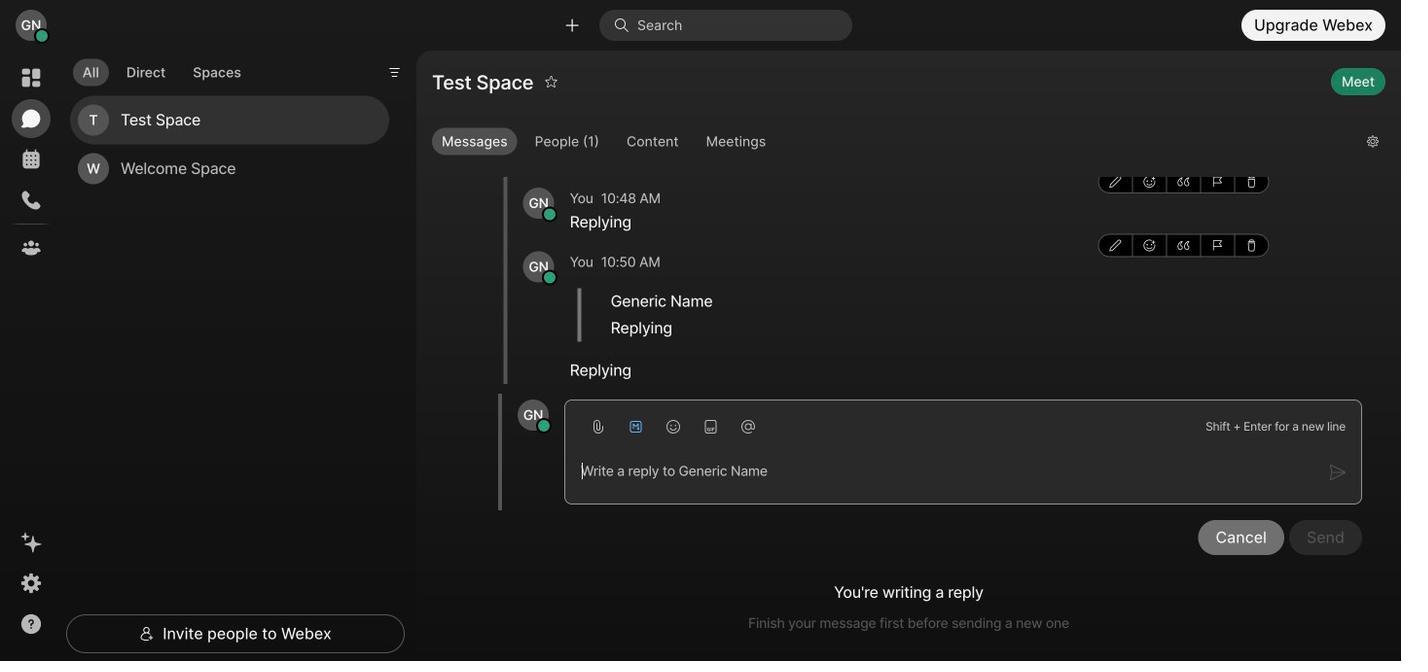 Task type: locate. For each thing, give the bounding box(es) containing it.
edit message image left quote message image
[[1110, 176, 1122, 188]]

flag for follow-up image
[[1212, 176, 1224, 188], [1212, 240, 1224, 252]]

messages list
[[432, 0, 1386, 597]]

add reaction image left quote message image
[[1144, 176, 1156, 188]]

2 add reaction image from the top
[[1144, 240, 1156, 252]]

group
[[432, 128, 1352, 160], [1098, 170, 1270, 194], [1098, 234, 1270, 257]]

quote message image
[[1178, 176, 1190, 188]]

1 vertical spatial add reaction image
[[1144, 240, 1156, 252]]

add reaction image
[[1144, 176, 1156, 188], [1144, 240, 1156, 252]]

edit message image for quote message image
[[1110, 176, 1122, 188]]

delete message image
[[1246, 176, 1258, 188]]

edit message image for quote message icon
[[1110, 240, 1122, 252]]

quote message image
[[1178, 240, 1190, 252]]

test space list item
[[70, 96, 389, 145]]

1 add reaction image from the top
[[1144, 176, 1156, 188]]

0 vertical spatial edit message image
[[1110, 176, 1122, 188]]

1 vertical spatial edit message image
[[1110, 240, 1122, 252]]

2 flag for follow-up image from the top
[[1212, 240, 1224, 252]]

flag for follow-up image right quote message icon
[[1212, 240, 1224, 252]]

1 vertical spatial flag for follow-up image
[[1212, 240, 1224, 252]]

welcome space list item
[[70, 145, 389, 193]]

message composer toolbar element
[[565, 401, 1362, 446]]

add reaction image left quote message icon
[[1144, 240, 1156, 252]]

1 flag for follow-up image from the top
[[1212, 176, 1224, 188]]

navigation
[[0, 51, 62, 662]]

flag for follow-up image for delete message icon
[[1212, 176, 1224, 188]]

edit message image
[[1110, 176, 1122, 188], [1110, 240, 1122, 252]]

edit message image left quote message icon
[[1110, 240, 1122, 252]]

tab list
[[68, 47, 256, 92]]

1 edit message image from the top
[[1110, 176, 1122, 188]]

0 vertical spatial flag for follow-up image
[[1212, 176, 1224, 188]]

1 vertical spatial group
[[1098, 170, 1270, 194]]

2 edit message image from the top
[[1110, 240, 1122, 252]]

0 vertical spatial add reaction image
[[1144, 176, 1156, 188]]

flag for follow-up image left delete message icon
[[1212, 176, 1224, 188]]

add reaction image for edit message image for quote message image
[[1144, 176, 1156, 188]]

delete message image
[[1246, 240, 1258, 252]]



Task type: describe. For each thing, give the bounding box(es) containing it.
0 vertical spatial group
[[432, 128, 1352, 160]]

2 vertical spatial group
[[1098, 234, 1270, 257]]

add reaction image for edit message image corresponding to quote message icon
[[1144, 240, 1156, 252]]

flag for follow-up image for delete message image
[[1212, 240, 1224, 252]]

webex tab list
[[12, 58, 51, 268]]



